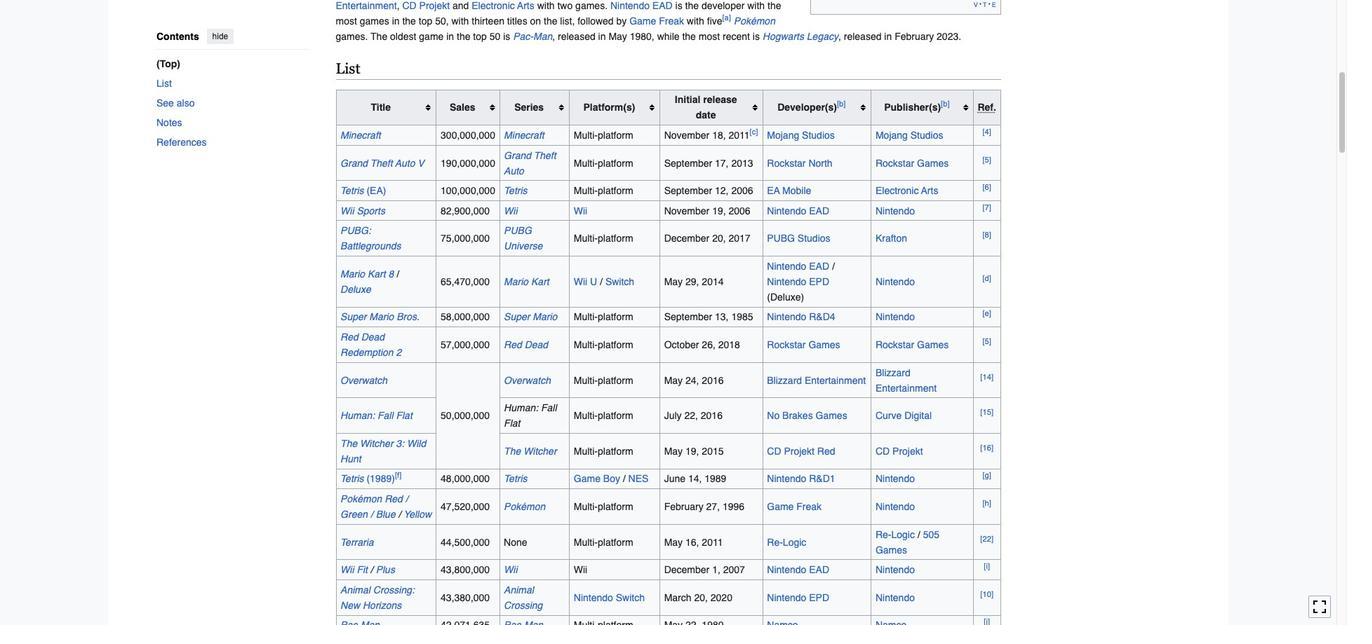 Task type: locate. For each thing, give the bounding box(es) containing it.
1 mojang studios from the left
[[767, 130, 835, 141]]

50,000,000
[[441, 411, 490, 422]]

/ left 505
[[918, 529, 920, 541]]

0 vertical spatial list
[[336, 60, 360, 77]]

2 mojang from the left
[[876, 130, 908, 141]]

mojang right [c] link
[[767, 130, 799, 141]]

dead down the super mario
[[525, 340, 548, 351]]

2 nintendo link from the top
[[876, 276, 915, 288]]

1 horizontal spatial overwatch link
[[504, 375, 551, 386]]

2 overwatch from the left
[[504, 375, 551, 386]]

may for may 29, 2014
[[664, 276, 683, 288]]

wii link for 43,800,000
[[504, 565, 517, 576]]

0 horizontal spatial list
[[156, 78, 171, 89]]

2 platform from the top
[[598, 158, 633, 169]]

7 nintendo link from the top
[[876, 593, 915, 604]]

is right 50 at top
[[503, 31, 510, 42]]

1 platform from the top
[[598, 130, 633, 141]]

1 horizontal spatial 19,
[[712, 205, 726, 217]]

10 multi- from the top
[[574, 502, 598, 513]]

blizzard entertainment up no brakes games link
[[767, 375, 866, 386]]

tetris down hunt
[[340, 474, 364, 485]]

2016 for july 22, 2016
[[701, 411, 723, 422]]

blizzard entertainment link up no brakes games link
[[767, 375, 866, 386]]

nintendo switch link
[[574, 593, 645, 604]]

nintendo ead link down the pubg studios "link"
[[767, 261, 829, 272]]

logic for re-logic
[[783, 537, 806, 548]]

3 nintendo ead link from the top
[[767, 565, 829, 576]]

1 horizontal spatial ,
[[838, 31, 841, 42]]

1 vertical spatial [5] link
[[983, 337, 991, 347]]

october
[[664, 340, 699, 351]]

yellow link
[[404, 509, 432, 521]]

1 [b] link from the left
[[837, 99, 846, 109]]

1 vertical spatial most
[[699, 31, 720, 42]]

nintendo link for december 1, 2007
[[876, 565, 915, 576]]

1 horizontal spatial february
[[895, 31, 934, 42]]

1 vertical spatial 19,
[[685, 446, 699, 457]]

2 overwatch link from the left
[[504, 375, 551, 386]]

animal crossing: new horizons
[[340, 585, 415, 612]]

2 nintendo ead link from the top
[[767, 261, 829, 272]]

flat up 3:
[[396, 411, 412, 422]]

1 vertical spatial game
[[574, 474, 601, 485]]

mojang studios down 'publisher(s)'
[[876, 130, 943, 141]]

blizzard up curve
[[876, 367, 910, 379]]

[a] link
[[722, 13, 731, 22]]

1 [5] from the top
[[983, 155, 991, 165]]

9 platform from the top
[[598, 446, 633, 457]]

human: fall flat up the witcher 3: wild hunt link on the left of page
[[340, 411, 412, 422]]

overwatch down red dead link
[[504, 375, 551, 386]]

kart for mario kart 8 / deluxe
[[368, 269, 386, 280]]

2011 for 16,
[[702, 537, 723, 548]]

/ right boy
[[623, 474, 626, 485]]

multi-platform for overwatch
[[574, 375, 633, 386]]

0 vertical spatial 2016
[[702, 375, 724, 386]]

2 horizontal spatial game
[[767, 502, 794, 513]]

1 animal from the left
[[340, 585, 370, 596]]

animal up "crossing"
[[504, 585, 534, 596]]

9 multi- from the top
[[574, 446, 598, 457]]

11 multi-platform from the top
[[574, 537, 633, 548]]

wii fit link
[[340, 565, 368, 576]]

[b] link for publisher(s)
[[941, 99, 950, 109]]

pubg for pubg universe
[[504, 225, 532, 237]]

mojang studios up rockstar north link
[[767, 130, 835, 141]]

8 platform from the top
[[598, 411, 633, 422]]

list inside 'list' link
[[156, 78, 171, 89]]

november down date
[[664, 130, 709, 141]]

battlegrounds
[[340, 241, 401, 252]]

kart inside the mario kart 8 / deluxe
[[368, 269, 386, 280]]

[b] inside developer(s) [b]
[[837, 99, 846, 109]]

/ for wii fit / plus
[[370, 565, 373, 576]]

developer(s)
[[777, 102, 837, 113]]

4 multi-platform from the top
[[574, 233, 633, 244]]

0 horizontal spatial kart
[[368, 269, 386, 280]]

re- for re-logic /
[[876, 529, 891, 541]]

the left 50 at top
[[457, 31, 470, 42]]

1 horizontal spatial theft
[[534, 150, 556, 161]]

nintendo ead link for december 1, 2007
[[767, 565, 829, 576]]

re- down game freak on the bottom of page
[[767, 537, 783, 548]]

[5] link up "[6]"
[[983, 155, 991, 165]]

5 platform from the top
[[598, 312, 633, 323]]

1 horizontal spatial logic
[[891, 529, 915, 541]]

2 september from the top
[[664, 185, 712, 197]]

2006 for november 19, 2006
[[729, 205, 750, 217]]

projekt up 'nintendo r&d1' 'link'
[[784, 446, 815, 457]]

2016
[[702, 375, 724, 386], [701, 411, 723, 422]]

0 horizontal spatial minecraft
[[340, 130, 381, 141]]

0 vertical spatial [5]
[[983, 155, 991, 165]]

20, left the 2017 on the right
[[712, 233, 726, 244]]

1 horizontal spatial re-
[[876, 529, 891, 541]]

5 nintendo link from the top
[[876, 502, 915, 513]]

game inside game freak with five [a] pokémon games. the oldest game in the top 50 is pac-man , released in may 1980, while the most recent is hogwarts legacy , released in february 2023.
[[629, 15, 656, 26]]

1 vertical spatial top
[[473, 31, 487, 42]]

, right hogwarts at the top of page
[[838, 31, 841, 42]]

1 [b] from the left
[[837, 99, 846, 109]]

september up november 19, 2006
[[664, 185, 712, 197]]

pubg: battlegrounds link
[[340, 225, 401, 252]]

theft for grand theft auto
[[534, 150, 556, 161]]

0 vertical spatial game freak link
[[629, 15, 684, 26]]

cd down no
[[767, 446, 781, 457]]

8 multi- from the top
[[574, 411, 598, 422]]

1 overwatch link from the left
[[340, 375, 387, 386]]

[22] link
[[980, 535, 993, 544]]

2006 right 12,
[[731, 185, 753, 197]]

entertainment up curve digital
[[876, 383, 937, 394]]

6 multi-platform from the top
[[574, 340, 633, 351]]

krafton
[[876, 233, 907, 244]]

1 november from the top
[[664, 130, 709, 141]]

0 horizontal spatial theft
[[370, 158, 393, 169]]

[5] link for rockstar games
[[983, 337, 991, 347]]

7 multi-platform from the top
[[574, 375, 633, 386]]

1 vertical spatial nintendo ead
[[767, 565, 829, 576]]

theft up (ea)
[[370, 158, 393, 169]]

1 vertical spatial 2016
[[701, 411, 723, 422]]

2 [b] link from the left
[[941, 99, 950, 109]]

190,000,000
[[441, 158, 495, 169]]

5 multi-platform from the top
[[574, 312, 633, 323]]

1 horizontal spatial flat
[[504, 418, 520, 430]]

no brakes games link
[[767, 411, 847, 422]]

0 horizontal spatial february
[[664, 502, 703, 513]]

re-
[[876, 529, 891, 541], [767, 537, 783, 548]]

nintendo epd link up "(deluxe)"
[[767, 276, 829, 288]]

nintendo link for march 20, 2020
[[876, 593, 915, 604]]

0 horizontal spatial [b] link
[[837, 99, 846, 109]]

10 multi-platform from the top
[[574, 502, 633, 513]]

3 nintendo link from the top
[[876, 312, 915, 323]]

2016 right 22,
[[701, 411, 723, 422]]

platform for super mario
[[598, 312, 633, 323]]

1 horizontal spatial minecraft
[[504, 130, 544, 141]]

6 platform from the top
[[598, 340, 633, 351]]

11 multi- from the top
[[574, 537, 598, 548]]

1 nintendo ead link from the top
[[767, 205, 829, 217]]

1 minecraft from the left
[[340, 130, 381, 141]]

sports
[[357, 205, 385, 217]]

may up june
[[664, 446, 683, 457]]

multi-platform for pokémon
[[574, 502, 633, 513]]

1 tetris link from the top
[[504, 185, 527, 197]]

overwatch link down the redemption
[[340, 375, 387, 386]]

auto for grand theft auto
[[504, 165, 524, 176]]

multi-platform for grand theft auto
[[574, 158, 633, 169]]

kart for mario kart
[[531, 276, 549, 288]]

the up oldest
[[402, 15, 416, 26]]

5 multi- from the top
[[574, 312, 598, 323]]

1 december from the top
[[664, 233, 709, 244]]

nintendo ead link
[[767, 205, 829, 217], [767, 261, 829, 272], [767, 565, 829, 576]]

pokémon up none
[[504, 502, 545, 513]]

dead inside red dead redemption 2
[[361, 332, 385, 343]]

2 cd from the left
[[876, 446, 890, 457]]

with inside game freak with five [a] pokémon games. the oldest game in the top 50 is pac-man , released in may 1980, while the most recent is hogwarts legacy , released in february 2023.
[[687, 15, 704, 26]]

0 vertical spatial tetris link
[[504, 185, 527, 197]]

2 horizontal spatial the
[[504, 446, 521, 457]]

nintendo link for february 27, 1996
[[876, 502, 915, 513]]

rockstar games link
[[876, 158, 949, 169], [767, 340, 840, 351], [876, 340, 949, 351]]

curve digital
[[876, 411, 932, 422]]

1 horizontal spatial 2011
[[729, 130, 750, 141]]

0 vertical spatial 2011
[[729, 130, 750, 141]]

2015
[[702, 446, 724, 457]]

red inside red dead redemption 2
[[340, 332, 358, 343]]

2 animal from the left
[[504, 585, 534, 596]]

minecraft link
[[340, 130, 381, 141], [504, 130, 544, 141]]

/ inside nintendo ead / nintendo epd (deluxe)
[[832, 261, 835, 272]]

1 multi-platform from the top
[[574, 130, 633, 141]]

see also
[[156, 97, 194, 108]]

1 epd from the top
[[809, 276, 829, 288]]

blizzard entertainment up curve digital
[[876, 367, 937, 394]]

platform for tetris
[[598, 185, 633, 197]]

1 horizontal spatial auto
[[504, 165, 524, 176]]

1 multi- from the top
[[574, 130, 598, 141]]

1 horizontal spatial game freak link
[[767, 502, 822, 513]]

red up blue
[[385, 494, 403, 505]]

2 multi-platform from the top
[[574, 158, 633, 169]]

animal for animal crossing: new horizons
[[340, 585, 370, 596]]

hide button
[[206, 29, 233, 44]]

1 horizontal spatial pubg
[[767, 233, 795, 244]]

3 platform from the top
[[598, 185, 633, 197]]

may for may 24, 2016
[[664, 375, 683, 386]]

freak inside game freak with five [a] pokémon games. the oldest game in the top 50 is pac-man , released in may 1980, while the most recent is hogwarts legacy , released in february 2023.
[[659, 15, 684, 26]]

0 horizontal spatial logic
[[783, 537, 806, 548]]

logic down game freak on the bottom of page
[[783, 537, 806, 548]]

logic left 505
[[891, 529, 915, 541]]

platform for minecraft
[[598, 130, 633, 141]]

1 horizontal spatial overwatch
[[504, 375, 551, 386]]

animal inside animal crossing
[[504, 585, 534, 596]]

wii link for 82,900,000
[[504, 205, 517, 217]]

grand theft auto
[[504, 150, 556, 176]]

may 19, 2015
[[664, 446, 724, 457]]

multi- for red dead
[[574, 340, 598, 351]]

animal inside animal crossing: new horizons
[[340, 585, 370, 596]]

1 super from the left
[[340, 312, 367, 323]]

entertainment for blizzard entertainment link to the right
[[876, 383, 937, 394]]

29,
[[685, 276, 699, 288]]

1 vertical spatial 2006
[[729, 205, 750, 217]]

1 horizontal spatial top
[[473, 31, 487, 42]]

nintendo link for september 13, 1985
[[876, 312, 915, 323]]

[15]
[[980, 408, 993, 418]]

studios up north
[[802, 130, 835, 141]]

48,000,000
[[441, 474, 490, 485]]

0 horizontal spatial game
[[574, 474, 601, 485]]

february
[[895, 31, 934, 42], [664, 502, 703, 513]]

0 horizontal spatial 2011
[[702, 537, 723, 548]]

0 vertical spatial nintendo epd link
[[767, 276, 829, 288]]

multi- for overwatch
[[574, 375, 598, 386]]

1 horizontal spatial kart
[[531, 276, 549, 288]]

pubg studios link
[[767, 233, 830, 244]]

auto right 190,000,000
[[504, 165, 524, 176]]

dead for red dead redemption 2
[[361, 332, 385, 343]]

0 horizontal spatial entertainment
[[805, 375, 866, 386]]

505 games link
[[876, 529, 939, 556]]

7 platform from the top
[[598, 375, 633, 386]]

[b] inside the 'publisher(s) [b]'
[[941, 99, 950, 109]]

2006 for september 12, 2006
[[731, 185, 753, 197]]

nintendo link for june 14, 1989
[[876, 474, 915, 485]]

freak up while
[[659, 15, 684, 26]]

november inside november 18, 2011 [c]
[[664, 130, 709, 141]]

[h] link
[[983, 499, 991, 509]]

1 horizontal spatial [b]
[[941, 99, 950, 109]]

blizzard inside blizzard entertainment
[[876, 367, 910, 379]]

2 ead from the top
[[809, 261, 829, 272]]

1 horizontal spatial pokémon
[[504, 502, 545, 513]]

2 [b] from the left
[[941, 99, 950, 109]]

december for december 1, 2007
[[664, 565, 709, 576]]

list down games.
[[336, 60, 360, 77]]

0 horizontal spatial auto
[[395, 158, 415, 169]]

1 ead from the top
[[809, 205, 829, 217]]

top inside game freak with five [a] pokémon games. the oldest game in the top 50 is pac-man , released in may 1980, while the most recent is hogwarts legacy , released in february 2023.
[[473, 31, 487, 42]]

tetris link down the 'the witcher' link
[[504, 474, 527, 485]]

multi-platform for tetris
[[574, 185, 633, 197]]

4 multi- from the top
[[574, 233, 598, 244]]

the for the witcher
[[504, 446, 521, 457]]

hide
[[212, 32, 228, 41]]

1 horizontal spatial blizzard entertainment
[[876, 367, 937, 394]]

2 minecraft link from the left
[[504, 130, 544, 141]]

september up october
[[664, 312, 712, 323]]

1 [5] link from the top
[[983, 155, 991, 165]]

mario up red dead
[[533, 312, 557, 323]]

september left 17, at the top of the page
[[664, 158, 712, 169]]

0 horizontal spatial the
[[340, 438, 357, 450]]

1 horizontal spatial human: fall flat
[[504, 403, 557, 430]]

2 vertical spatial nintendo ead link
[[767, 565, 829, 576]]

1 horizontal spatial most
[[699, 31, 720, 42]]

game
[[419, 31, 444, 42]]

auto inside grand theft auto
[[504, 165, 524, 176]]

human: up the witcher
[[504, 403, 538, 414]]

6 multi- from the top
[[574, 340, 598, 351]]

games
[[360, 15, 389, 26]]

november for november 18, 2011 [c]
[[664, 130, 709, 141]]

2016 for may 24, 2016
[[702, 375, 724, 386]]

switch right u
[[605, 276, 634, 288]]

tetris (1989) [f]
[[340, 471, 401, 485]]

0 vertical spatial 2006
[[731, 185, 753, 197]]

nintendo ead up nintendo epd
[[767, 565, 829, 576]]

human: fall flat up the witcher
[[504, 403, 557, 430]]

followed
[[578, 15, 614, 26]]

february down june
[[664, 502, 703, 513]]

0 horizontal spatial 19,
[[685, 446, 699, 457]]

released right legacy
[[844, 31, 882, 42]]

2 nintendo epd link from the top
[[767, 593, 829, 604]]

top left 50, on the top of the page
[[419, 15, 432, 26]]

1 mojang from the left
[[767, 130, 799, 141]]

most up games.
[[336, 15, 357, 26]]

ead down mobile
[[809, 205, 829, 217]]

[8]
[[983, 231, 991, 240]]

dead
[[361, 332, 385, 343], [525, 340, 548, 351]]

pubg
[[504, 225, 532, 237], [767, 233, 795, 244]]

1 horizontal spatial released
[[844, 31, 882, 42]]

1 horizontal spatial minecraft link
[[504, 130, 544, 141]]

[f]
[[395, 471, 401, 481]]

pokémon link up recent on the right
[[734, 15, 775, 26]]

game freak link up while
[[629, 15, 684, 26]]

2 projekt from the left
[[892, 446, 923, 457]]

2 nintendo ead from the top
[[767, 565, 829, 576]]

pokémon for pokémon
[[504, 502, 545, 513]]

march 20, 2020
[[664, 593, 732, 604]]

1 nintendo epd link from the top
[[767, 276, 829, 288]]

with right the developer
[[747, 0, 765, 11]]

game freak link down 'nintendo r&d1' 'link'
[[767, 502, 822, 513]]

2013
[[731, 158, 753, 169]]

1 vertical spatial 20,
[[694, 593, 708, 604]]

/ for wii u / switch
[[600, 276, 603, 288]]

super up red dead
[[504, 312, 530, 323]]

0 vertical spatial 20,
[[712, 233, 726, 244]]

2 december from the top
[[664, 565, 709, 576]]

animal crossing
[[504, 585, 543, 612]]

overwatch
[[340, 375, 387, 386], [504, 375, 551, 386]]

3 multi- from the top
[[574, 185, 598, 197]]

super down deluxe link
[[340, 312, 367, 323]]

1 cd from the left
[[767, 446, 781, 457]]

the right while
[[682, 31, 696, 42]]

may left the 16,
[[664, 537, 683, 548]]

44,500,000
[[441, 537, 490, 548]]

mario
[[340, 269, 365, 280], [504, 276, 528, 288], [369, 312, 394, 323], [533, 312, 557, 323]]

ead inside nintendo ead / nintendo epd (deluxe)
[[809, 261, 829, 272]]

0 vertical spatial nintendo ead link
[[767, 205, 829, 217]]

4 platform from the top
[[598, 233, 633, 244]]

0 vertical spatial freak
[[659, 15, 684, 26]]

3 ead from the top
[[809, 565, 829, 576]]

blizzard for blizzard entertainment link to the right
[[876, 367, 910, 379]]

0 vertical spatial epd
[[809, 276, 829, 288]]

2 tetris link from the top
[[504, 474, 527, 485]]

terraria link
[[340, 537, 374, 548]]

cd down curve
[[876, 446, 890, 457]]

nintendo ead / nintendo epd (deluxe)
[[767, 261, 835, 303]]

redemption
[[340, 347, 393, 359]]

1 horizontal spatial with
[[687, 15, 704, 26]]

/ right u
[[600, 276, 603, 288]]

re- left 505
[[876, 529, 891, 541]]

wii u / switch
[[574, 276, 634, 288]]

0 horizontal spatial mojang studios
[[767, 130, 835, 141]]

1 horizontal spatial mojang studios link
[[876, 130, 943, 141]]

is inside 'is the developer with the most games in the top 50, with thirteen titles on the list, followed by'
[[675, 0, 682, 11]]

may down by
[[609, 31, 627, 42]]

6 nintendo link from the top
[[876, 565, 915, 576]]

red dead redemption 2
[[340, 332, 402, 359]]

[b] for publisher(s)
[[941, 99, 950, 109]]

2 mojang studios link from the left
[[876, 130, 943, 141]]

7 multi- from the top
[[574, 375, 598, 386]]

animal up "new"
[[340, 585, 370, 596]]

november 19, 2006
[[664, 205, 750, 217]]

five
[[707, 15, 722, 26]]

theft inside grand theft auto
[[534, 150, 556, 161]]

top left 50 at top
[[473, 31, 487, 42]]

1 vertical spatial november
[[664, 205, 709, 217]]

[c]
[[750, 127, 758, 137]]

1 horizontal spatial the
[[371, 31, 387, 42]]

crossing
[[504, 600, 543, 612]]

0 horizontal spatial blizzard entertainment
[[767, 375, 866, 386]]

mobile
[[782, 185, 811, 197]]

1 overwatch from the left
[[340, 375, 387, 386]]

nintendo epd link
[[767, 276, 829, 288], [767, 593, 829, 604]]

0 horizontal spatial super
[[340, 312, 367, 323]]

0 vertical spatial 19,
[[712, 205, 726, 217]]

deluxe link
[[340, 284, 371, 295]]

3 multi-platform from the top
[[574, 185, 633, 197]]

game freak
[[767, 502, 822, 513]]

0 horizontal spatial top
[[419, 15, 432, 26]]

human: up hunt
[[340, 411, 375, 422]]

[5] for rockstar north
[[983, 155, 991, 165]]

2 multi- from the top
[[574, 158, 598, 169]]

1 horizontal spatial fall
[[541, 403, 557, 414]]

dead up the redemption
[[361, 332, 385, 343]]

1 vertical spatial [5]
[[983, 337, 991, 347]]

red
[[340, 332, 358, 343], [504, 340, 522, 351], [817, 446, 835, 457], [385, 494, 403, 505]]

list up see
[[156, 78, 171, 89]]

[8] link
[[983, 231, 991, 240]]

2011 for 18,
[[729, 130, 750, 141]]

0 horizontal spatial projekt
[[784, 446, 815, 457]]

nintendo link for may 29, 2014
[[876, 276, 915, 288]]

nintendo ead for november 19, 2006
[[767, 205, 829, 217]]

pokémon inside game freak with five [a] pokémon games. the oldest game in the top 50 is pac-man , released in may 1980, while the most recent is hogwarts legacy , released in february 2023.
[[734, 15, 775, 26]]

list
[[336, 60, 360, 77], [156, 78, 171, 89]]

most inside 'is the developer with the most games in the top 50, with thirteen titles on the list, followed by'
[[336, 15, 357, 26]]

nintendo link for november 19, 2006
[[876, 205, 915, 217]]

0 horizontal spatial mojang studios link
[[767, 130, 835, 141]]

multi- for pokémon
[[574, 502, 598, 513]]

0 vertical spatial november
[[664, 130, 709, 141]]

november for november 19, 2006
[[664, 205, 709, 217]]

list,
[[560, 15, 575, 26]]

games
[[917, 158, 949, 169], [809, 340, 840, 351], [917, 340, 949, 351], [816, 411, 847, 422], [876, 545, 907, 556]]

auto for grand theft auto v
[[395, 158, 415, 169]]

2006 down 12,
[[729, 205, 750, 217]]

minecraft down title
[[340, 130, 381, 141]]

title
[[371, 102, 391, 113]]

1 horizontal spatial mojang
[[876, 130, 908, 141]]

2 [5] link from the top
[[983, 337, 991, 347]]

may for may 16, 2011
[[664, 537, 683, 548]]

mario kart 8 link
[[340, 269, 394, 280]]

december down the 16,
[[664, 565, 709, 576]]

pubg inside pubg universe
[[504, 225, 532, 237]]

0 vertical spatial [5] link
[[983, 155, 991, 165]]

minecraft link down series
[[504, 130, 544, 141]]

mojang studios link up rockstar north link
[[767, 130, 835, 141]]

pokémon up recent on the right
[[734, 15, 775, 26]]

4 nintendo link from the top
[[876, 474, 915, 485]]

1 horizontal spatial pokémon link
[[734, 15, 775, 26]]

2 november from the top
[[664, 205, 709, 217]]

blizzard up no
[[767, 375, 802, 386]]

pokémon
[[734, 15, 775, 26], [340, 494, 382, 505], [504, 502, 545, 513]]

kart left "8" at the left top of page
[[368, 269, 386, 280]]

witcher inside the witcher 3: wild hunt
[[360, 438, 393, 450]]

cd
[[767, 446, 781, 457], [876, 446, 890, 457]]

entertainment
[[805, 375, 866, 386], [876, 383, 937, 394]]

1 horizontal spatial entertainment
[[876, 383, 937, 394]]

freak for game freak with five [a] pokémon games. the oldest game in the top 50 is pac-man , released in may 1980, while the most recent is hogwarts legacy , released in february 2023.
[[659, 15, 684, 26]]

tetris link down grand theft auto 'link'
[[504, 185, 527, 197]]

1 projekt from the left
[[784, 446, 815, 457]]

1 september from the top
[[664, 158, 712, 169]]

epd
[[809, 276, 829, 288], [809, 593, 829, 604]]

1985
[[731, 312, 753, 323]]

freak
[[659, 15, 684, 26], [797, 502, 822, 513]]

rockstar games
[[876, 158, 949, 169], [767, 340, 840, 351], [876, 340, 949, 351]]

2 [5] from the top
[[983, 337, 991, 347]]

0 vertical spatial game
[[629, 15, 656, 26]]

red up r&d1
[[817, 446, 835, 457]]

0 vertical spatial ead
[[809, 205, 829, 217]]

0 vertical spatial september
[[664, 158, 712, 169]]

1 vertical spatial december
[[664, 565, 709, 576]]

rockstar games for north
[[876, 158, 949, 169]]

1 vertical spatial february
[[664, 502, 703, 513]]

10 platform from the top
[[598, 502, 633, 513]]

0 horizontal spatial re-
[[767, 537, 783, 548]]

fullscreen image
[[1313, 601, 1327, 615]]

the inside the witcher 3: wild hunt
[[340, 438, 357, 450]]

kart up the super mario
[[531, 276, 549, 288]]

entertainment up no brakes games link
[[805, 375, 866, 386]]

projekt for cd projekt red
[[784, 446, 815, 457]]

1 horizontal spatial human:
[[504, 403, 538, 414]]

2011 inside november 18, 2011 [c]
[[729, 130, 750, 141]]

pokémon inside pokémon red / green / blue
[[340, 494, 382, 505]]

developer(s) [b]
[[777, 99, 846, 113]]

1 horizontal spatial grand
[[504, 150, 531, 161]]

publisher(s)
[[884, 102, 941, 113]]

september for september 13, 1985
[[664, 312, 712, 323]]

krafton link
[[876, 233, 907, 244]]

mario up deluxe link
[[340, 269, 365, 280]]

0 horizontal spatial overwatch
[[340, 375, 387, 386]]

most down the five
[[699, 31, 720, 42]]

20,
[[712, 233, 726, 244], [694, 593, 708, 604]]

grand inside grand theft auto
[[504, 150, 531, 161]]

pubg up universe
[[504, 225, 532, 237]]

theft down series
[[534, 150, 556, 161]]

2 super from the left
[[504, 312, 530, 323]]

1 nintendo link from the top
[[876, 205, 915, 217]]

43,800,000
[[441, 565, 490, 576]]

[i] link
[[984, 562, 990, 572]]

/ right "fit"
[[370, 565, 373, 576]]

blizzard entertainment link up curve digital
[[876, 367, 937, 394]]

2 minecraft from the left
[[504, 130, 544, 141]]

platform
[[598, 130, 633, 141], [598, 158, 633, 169], [598, 185, 633, 197], [598, 233, 633, 244], [598, 312, 633, 323], [598, 340, 633, 351], [598, 375, 633, 386], [598, 411, 633, 422], [598, 446, 633, 457], [598, 502, 633, 513], [598, 537, 633, 548]]

projekt for cd projekt
[[892, 446, 923, 457]]

1 vertical spatial ead
[[809, 261, 829, 272]]

switch left the march
[[616, 593, 645, 604]]

, down 'is the developer with the most games in the top 50, with thirteen titles on the list, followed by'
[[552, 31, 555, 42]]

grand for grand theft auto v
[[340, 158, 368, 169]]

2 , from the left
[[838, 31, 841, 42]]

super mario link
[[504, 312, 557, 323]]

1 nintendo ead from the top
[[767, 205, 829, 217]]

1 horizontal spatial blizzard
[[876, 367, 910, 379]]

0 horizontal spatial game freak link
[[629, 15, 684, 26]]

multi-platform for pubg universe
[[574, 233, 633, 244]]

3 september from the top
[[664, 312, 712, 323]]

human:
[[504, 403, 538, 414], [340, 411, 375, 422]]

blizzard for left blizzard entertainment link
[[767, 375, 802, 386]]

references link
[[156, 132, 308, 152]]



Task type: describe. For each thing, give the bounding box(es) containing it.
september for september 12, 2006
[[664, 185, 712, 197]]

24,
[[685, 375, 699, 386]]

(top)
[[156, 58, 180, 69]]

1 , from the left
[[552, 31, 555, 42]]

studios for mojang studios
[[802, 130, 835, 141]]

pubg: battlegrounds
[[340, 225, 401, 252]]

north
[[809, 158, 833, 169]]

electronic arts link
[[876, 185, 938, 197]]

tetris up wii sports
[[340, 185, 364, 197]]

[d]
[[983, 274, 991, 284]]

red down the super mario
[[504, 340, 522, 351]]

pubg universe link
[[504, 225, 543, 252]]

20, for december
[[712, 233, 726, 244]]

65,470,000
[[441, 276, 490, 288]]

tetris down the 'the witcher' link
[[504, 474, 527, 485]]

june 14, 1989
[[664, 474, 726, 485]]

(ea)
[[367, 185, 386, 197]]

2017
[[729, 233, 750, 244]]

0 vertical spatial pokémon link
[[734, 15, 775, 26]]

the left the developer
[[685, 0, 699, 11]]

12,
[[715, 185, 729, 197]]

september 17, 2013
[[664, 158, 753, 169]]

[6]
[[983, 183, 991, 193]]

platform(s)
[[583, 102, 635, 113]]

witcher for the witcher
[[523, 446, 557, 457]]

[4] link
[[983, 127, 991, 137]]

red dead redemption 2 link
[[340, 332, 402, 359]]

/ for game boy / nes
[[623, 474, 626, 485]]

human: fall flat link
[[340, 411, 412, 422]]

may for may 19, 2015
[[664, 446, 683, 457]]

legacy
[[807, 31, 838, 42]]

platform for red dead
[[598, 340, 633, 351]]

may 16, 2011
[[664, 537, 723, 548]]

0 horizontal spatial with
[[451, 15, 469, 26]]

entertainment for left blizzard entertainment link
[[805, 375, 866, 386]]

wii fit / plus
[[340, 565, 395, 576]]

blizzard entertainment for left blizzard entertainment link
[[767, 375, 866, 386]]

2 released from the left
[[844, 31, 882, 42]]

while
[[657, 31, 680, 42]]

terraria
[[340, 537, 374, 548]]

pac-man link
[[513, 31, 552, 42]]

multi- for minecraft
[[574, 130, 598, 141]]

platform for overwatch
[[598, 375, 633, 386]]

game for /
[[574, 474, 601, 485]]

26,
[[702, 340, 716, 351]]

nintendo r&d4 link
[[767, 312, 835, 323]]

platform for pokémon
[[598, 502, 633, 513]]

9 multi-platform from the top
[[574, 446, 633, 457]]

0 horizontal spatial is
[[503, 31, 510, 42]]

0 horizontal spatial flat
[[396, 411, 412, 422]]

curve digital link
[[876, 411, 932, 422]]

[22]
[[980, 535, 993, 544]]

re- for re-logic
[[767, 537, 783, 548]]

ead for 2006
[[809, 205, 829, 217]]

blue
[[376, 509, 395, 521]]

r&d4
[[809, 312, 835, 323]]

the for the witcher 3: wild hunt
[[340, 438, 357, 450]]

1 horizontal spatial re-logic link
[[876, 529, 915, 541]]

wild
[[407, 438, 426, 450]]

ea mobile
[[767, 185, 811, 197]]

[b] for developer(s)
[[837, 99, 846, 109]]

2 epd from the top
[[809, 593, 829, 604]]

red inside pokémon red / green / blue
[[385, 494, 403, 505]]

epd inside nintendo ead / nintendo epd (deluxe)
[[809, 276, 829, 288]]

crossing:
[[373, 585, 415, 596]]

grand for grand theft auto
[[504, 150, 531, 161]]

nintendo r&d1 link
[[767, 474, 835, 485]]

43,380,000
[[441, 593, 490, 604]]

may inside game freak with five [a] pokémon games. the oldest game in the top 50 is pac-man , released in may 1980, while the most recent is hogwarts legacy , released in february 2023.
[[609, 31, 627, 42]]

multi- for super mario
[[574, 312, 598, 323]]

animal for animal crossing
[[504, 585, 534, 596]]

game boy link
[[574, 474, 620, 485]]

2 vertical spatial game
[[767, 502, 794, 513]]

top inside 'is the developer with the most games in the top 50, with thirteen titles on the list, followed by'
[[419, 15, 432, 26]]

boy
[[603, 474, 620, 485]]

pokémon for pokémon red / green / blue
[[340, 494, 382, 505]]

in down followed
[[598, 31, 606, 42]]

initial release date
[[675, 94, 737, 121]]

[a]
[[722, 13, 731, 22]]

platform for pubg universe
[[598, 233, 633, 244]]

/ for nintendo ead / nintendo epd (deluxe)
[[832, 261, 835, 272]]

nintendo ead for december 1, 2007
[[767, 565, 829, 576]]

in down 50, on the top of the page
[[446, 31, 454, 42]]

rockstar north link
[[767, 158, 833, 169]]

cd projekt red link
[[767, 446, 835, 457]]

1 horizontal spatial blizzard entertainment link
[[876, 367, 937, 394]]

[16]
[[980, 444, 993, 453]]

human: inside human: fall flat
[[504, 403, 538, 414]]

october 26, 2018
[[664, 340, 740, 351]]

rockstar games link for north
[[876, 158, 949, 169]]

freak for game freak
[[797, 502, 822, 513]]

tetris link for 48,000,000
[[504, 474, 527, 485]]

nintendo switch
[[574, 593, 645, 604]]

nintendo ead link for november 19, 2006
[[767, 205, 829, 217]]

100,000,000
[[441, 185, 495, 197]]

18,
[[712, 130, 726, 141]]

game freak with five [a] pokémon games. the oldest game in the top 50 is pac-man , released in may 1980, while the most recent is hogwarts legacy , released in february 2023.
[[336, 13, 961, 42]]

1 mojang studios link from the left
[[767, 130, 835, 141]]

[b] link for developer(s)
[[837, 99, 846, 109]]

brakes
[[782, 411, 813, 422]]

games inside 505 games
[[876, 545, 907, 556]]

[d] link
[[983, 274, 991, 284]]

ead for 2007
[[809, 565, 829, 576]]

the up hogwarts at the top of page
[[768, 0, 781, 11]]

multi-platform for super mario
[[574, 312, 633, 323]]

mario left bros.
[[369, 312, 394, 323]]

green
[[340, 509, 368, 521]]

studios down the 'publisher(s) [b]'
[[910, 130, 943, 141]]

58,000,000
[[441, 312, 490, 323]]

1 minecraft link from the left
[[340, 130, 381, 141]]

0 horizontal spatial fall
[[377, 411, 393, 422]]

overwatch for 1st 'overwatch' link from the right
[[504, 375, 551, 386]]

super for super mario bros.
[[340, 312, 367, 323]]

series
[[514, 102, 544, 113]]

2020
[[711, 593, 732, 604]]

animal crossing: new horizons link
[[340, 585, 415, 612]]

mario kart link
[[504, 276, 549, 288]]

1 released from the left
[[558, 31, 595, 42]]

in left "2023."
[[884, 31, 892, 42]]

deluxe
[[340, 284, 371, 295]]

november 18, 2011 [c]
[[664, 127, 758, 141]]

september for september 17, 2013
[[664, 158, 712, 169]]

universe
[[504, 241, 543, 252]]

arts
[[921, 185, 938, 197]]

[7] link
[[983, 203, 991, 213]]

the witcher
[[504, 446, 557, 457]]

2 mojang studios from the left
[[876, 130, 943, 141]]

cd projekt link
[[876, 446, 923, 457]]

19, for may
[[685, 446, 699, 457]]

game for with
[[629, 15, 656, 26]]

nes
[[628, 474, 649, 485]]

release
[[703, 94, 737, 105]]

/ left blue
[[370, 509, 373, 521]]

in inside 'is the developer with the most games in the top 50, with thirteen titles on the list, followed by'
[[392, 15, 400, 26]]

/ right blue
[[398, 509, 401, 521]]

most inside game freak with five [a] pokémon games. the oldest game in the top 50 is pac-man , released in may 1980, while the most recent is hogwarts legacy , released in february 2023.
[[699, 31, 720, 42]]

nintendo epd
[[767, 593, 829, 604]]

animal crossing link
[[504, 585, 543, 612]]

/ for re-logic /
[[918, 529, 920, 541]]

hunt
[[340, 454, 361, 465]]

may 24, 2016
[[664, 375, 724, 386]]

pubg studios
[[767, 233, 830, 244]]

0 horizontal spatial blizzard entertainment link
[[767, 375, 866, 386]]

0 horizontal spatial pokémon link
[[504, 502, 545, 513]]

2 horizontal spatial with
[[747, 0, 765, 11]]

1 horizontal spatial list
[[336, 60, 360, 77]]

mario inside the mario kart 8 / deluxe
[[340, 269, 365, 280]]

8 multi-platform from the top
[[574, 411, 633, 422]]

the right on
[[544, 15, 557, 26]]

witcher for the witcher 3: wild hunt
[[360, 438, 393, 450]]

platform for grand theft auto
[[598, 158, 633, 169]]

the inside game freak with five [a] pokémon games. the oldest game in the top 50 is pac-man , released in may 1980, while the most recent is hogwarts legacy , released in february 2023.
[[371, 31, 387, 42]]

is the developer with the most games in the top 50, with thirteen titles on the list, followed by
[[336, 0, 781, 26]]

mario down universe
[[504, 276, 528, 288]]

cd projekt
[[876, 446, 923, 457]]

tetris inside the tetris (1989) [f]
[[340, 474, 364, 485]]

/ yellow
[[395, 509, 432, 521]]

2014
[[702, 276, 724, 288]]

rockstar games link for games
[[876, 340, 949, 351]]

/ inside the mario kart 8 / deluxe
[[397, 269, 399, 280]]

december for december 20, 2017
[[664, 233, 709, 244]]

0 horizontal spatial re-logic link
[[767, 537, 806, 548]]

cd for cd projekt red
[[767, 446, 781, 457]]

14,
[[688, 474, 702, 485]]

december 1, 2007
[[664, 565, 745, 576]]

logic for re-logic /
[[891, 529, 915, 541]]

blizzard entertainment for blizzard entertainment link to the right
[[876, 367, 937, 394]]

multi-platform for red dead
[[574, 340, 633, 351]]

tetris link for 100,000,000
[[504, 185, 527, 197]]

studios for krafton
[[798, 233, 830, 244]]

overwatch for 2nd 'overwatch' link from the right
[[340, 375, 387, 386]]

[5] link for rockstar north
[[983, 155, 991, 165]]

0 horizontal spatial human: fall flat
[[340, 411, 412, 422]]

by
[[616, 15, 627, 26]]

0 horizontal spatial human:
[[340, 411, 375, 422]]

57,000,000
[[441, 340, 490, 351]]

nes link
[[628, 474, 649, 485]]

multi- for tetris
[[574, 185, 598, 197]]

2 horizontal spatial is
[[753, 31, 760, 42]]

1 vertical spatial game freak link
[[767, 502, 822, 513]]

0 vertical spatial switch
[[605, 276, 634, 288]]

hogwarts legacy link
[[763, 31, 838, 42]]

bros.
[[397, 312, 420, 323]]

[e]
[[983, 309, 991, 319]]

11 platform from the top
[[598, 537, 633, 548]]

sales
[[450, 102, 475, 113]]

february inside game freak with five [a] pokémon games. the oldest game in the top 50 is pac-man , released in may 1980, while the most recent is hogwarts legacy , released in february 2023.
[[895, 31, 934, 42]]

hogwarts
[[763, 31, 804, 42]]

[5] for rockstar games
[[983, 337, 991, 347]]

july
[[664, 411, 682, 422]]

super for super mario
[[504, 312, 530, 323]]

theft for grand theft auto v
[[370, 158, 393, 169]]

1 vertical spatial switch
[[616, 593, 645, 604]]

/ for pokémon red / green / blue
[[405, 494, 408, 505]]

(deluxe)
[[767, 292, 804, 303]]

rockstar games for games
[[876, 340, 949, 351]]

tetris down grand theft auto 'link'
[[504, 185, 527, 197]]

multi- for pubg universe
[[574, 233, 598, 244]]



Task type: vqa. For each thing, say whether or not it's contained in the screenshot.


